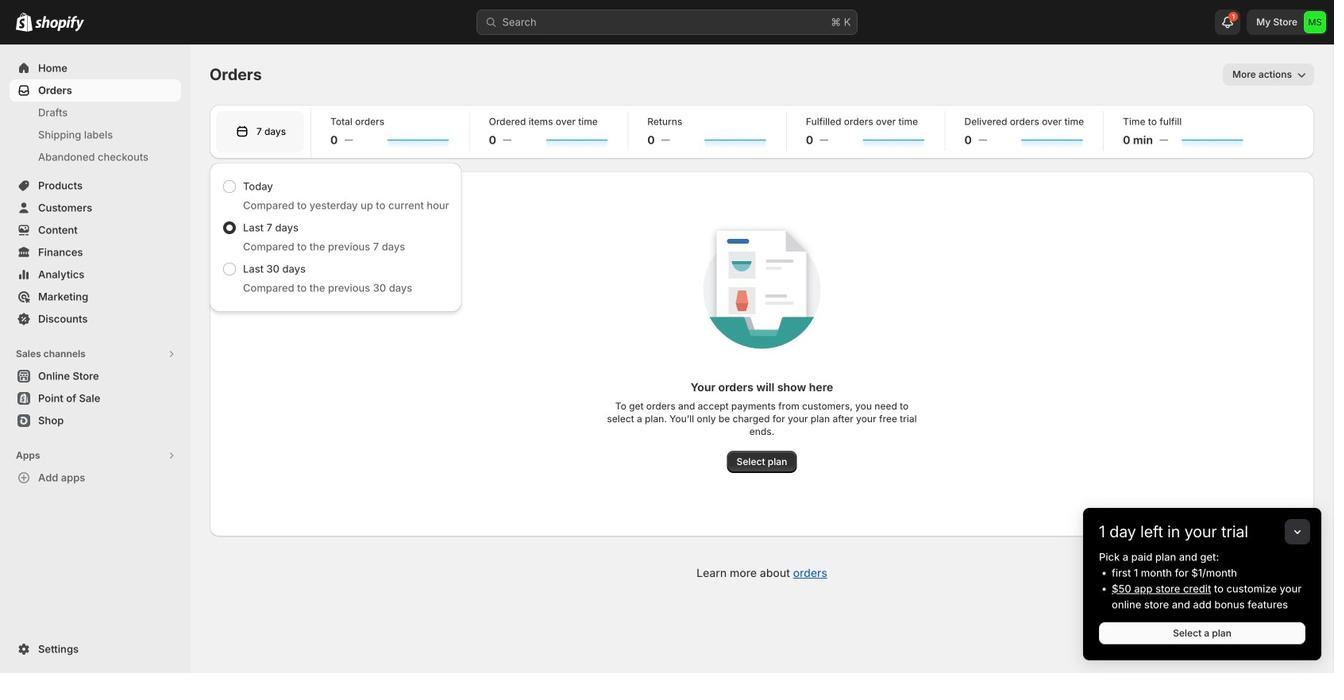 Task type: vqa. For each thing, say whether or not it's contained in the screenshot.
Enter time text box
no



Task type: describe. For each thing, give the bounding box(es) containing it.
shopify image
[[16, 13, 33, 32]]

shopify image
[[35, 16, 84, 32]]



Task type: locate. For each thing, give the bounding box(es) containing it.
my store image
[[1304, 11, 1327, 33]]



